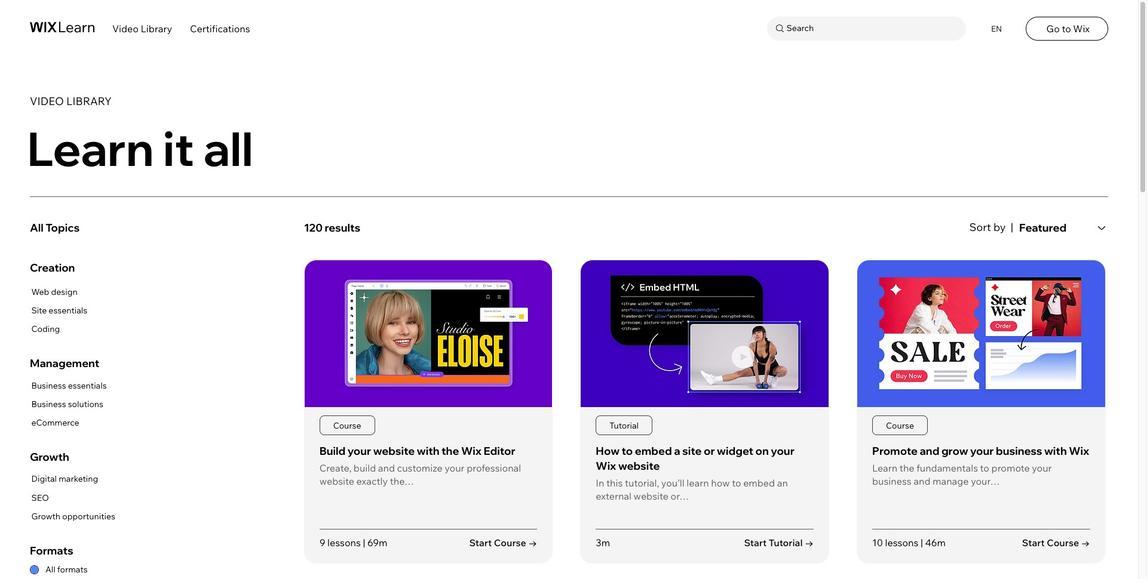 Task type: describe. For each thing, give the bounding box(es) containing it.
0 horizontal spatial learn
[[27, 119, 154, 178]]

formats
[[30, 544, 73, 558]]

business essentials list item
[[30, 379, 107, 394]]

wix inside how to embed a site or widget on your wix website in this tutorial, you'll learn how to embed an external website or…
[[596, 459, 616, 473]]

video library
[[112, 22, 172, 34]]

| for promote and grow your business with wix
[[921, 537, 923, 549]]

46m
[[925, 537, 946, 549]]

how
[[711, 478, 730, 489]]

0 horizontal spatial business
[[873, 476, 912, 488]]

web design
[[31, 287, 78, 298]]

your right promote
[[1032, 462, 1052, 474]]

digital
[[31, 474, 57, 485]]

list inside filtered results 'region'
[[304, 260, 1109, 580]]

coding button
[[30, 322, 87, 337]]

→ for build your website with the wix editor
[[529, 537, 537, 549]]

start for editor
[[469, 537, 492, 549]]

ecommerce button
[[30, 416, 107, 431]]

growth for growth
[[30, 451, 69, 464]]

3m
[[596, 537, 610, 549]]

an
[[777, 478, 788, 489]]

opportunities
[[62, 511, 115, 522]]

promote and grow your business with wix link
[[873, 444, 1090, 458]]

start course → for wix
[[1022, 537, 1091, 549]]

site
[[682, 444, 702, 458]]

library
[[66, 94, 112, 108]]

essentials for site essentials
[[49, 305, 87, 316]]

build your website with the wix editor list item
[[304, 260, 553, 564]]

site
[[31, 305, 47, 316]]

professional
[[467, 462, 521, 474]]

go to wix link
[[1026, 17, 1109, 40]]

120
[[304, 221, 323, 235]]

how
[[596, 444, 620, 458]]

growth opportunities list item
[[30, 510, 115, 525]]

or…
[[671, 491, 689, 503]]

fundamentals
[[917, 462, 978, 474]]

→ for promote and grow your business with wix
[[1082, 537, 1091, 549]]

ecommerce list item
[[30, 416, 107, 431]]

in
[[596, 478, 604, 489]]

external
[[596, 491, 632, 503]]

widget
[[717, 444, 754, 458]]

69m
[[368, 537, 388, 549]]

start course → button for editor
[[469, 537, 537, 550]]

all for all topics
[[30, 221, 43, 235]]

build
[[320, 444, 346, 458]]

solutions
[[68, 399, 103, 410]]

2 vertical spatial and
[[914, 476, 931, 488]]

build
[[354, 462, 376, 474]]

to right how
[[732, 478, 741, 489]]

coding list item
[[30, 322, 87, 337]]

you'll
[[661, 478, 685, 489]]

lessons for build
[[328, 537, 361, 549]]

2 horizontal spatial |
[[1011, 221, 1014, 234]]

video
[[30, 94, 64, 108]]

exactly
[[357, 476, 388, 488]]

| for build your website with the wix editor
[[363, 537, 365, 549]]

learn inside promote and grow your business with wix learn the fundamentals to promote your business and manage your…
[[873, 462, 898, 474]]

1 horizontal spatial business
[[996, 444, 1043, 458]]

seo button
[[30, 491, 115, 506]]

your up build
[[348, 444, 371, 458]]

wix inside promote and grow your business with wix learn the fundamentals to promote your business and manage your…
[[1069, 444, 1090, 458]]

filters navigation
[[30, 215, 286, 580]]

marketing
[[59, 474, 98, 485]]

how to embed a site or widget on your wix website list item
[[581, 260, 830, 564]]

digital marketing button
[[30, 472, 115, 487]]

sort
[[970, 221, 991, 234]]

how to embed a site or widget on your wix website in this tutorial, you'll learn how to embed an external website or…
[[596, 444, 795, 503]]

9 lessons | 69m
[[320, 537, 388, 549]]

business solutions list item
[[30, 397, 107, 412]]

a
[[674, 444, 680, 458]]

growth opportunities button
[[30, 510, 115, 525]]

the inside promote and grow your business with wix learn the fundamentals to promote your business and manage your…
[[900, 462, 915, 474]]

all
[[203, 119, 253, 178]]

video
[[112, 22, 139, 34]]

promote
[[873, 444, 918, 458]]

how to embed a site or widget on your wix website link
[[596, 444, 795, 473]]

website down 'tutorial,' in the bottom right of the page
[[634, 491, 669, 503]]

sort by  |
[[970, 221, 1014, 234]]

web design button
[[30, 285, 87, 300]]

9
[[320, 537, 325, 549]]

start course → button for wix
[[1022, 537, 1091, 550]]

essentials for business essentials
[[68, 381, 107, 391]]

the inside build your website with the wix editor create, build and customize your professional website exactly the…
[[442, 444, 459, 458]]

the…
[[390, 476, 414, 488]]

this
[[607, 478, 623, 489]]

seo
[[31, 493, 49, 504]]

promote
[[992, 462, 1030, 474]]

build your website with the wix editor create, build and customize your professional website exactly the…
[[320, 444, 521, 488]]

ecommerce
[[31, 418, 79, 429]]

start course → for editor
[[469, 537, 537, 549]]

promote and grow your business with wix learn the fundamentals to promote your business and manage your…
[[873, 444, 1090, 488]]

list for management
[[30, 379, 107, 431]]

0 vertical spatial tutorial
[[610, 421, 639, 431]]

management
[[30, 357, 99, 371]]

or
[[704, 444, 715, 458]]



Task type: vqa. For each thing, say whether or not it's contained in the screenshot.
1st THE WIX ENTERPRISE LOGO
no



Task type: locate. For each thing, give the bounding box(es) containing it.
1 horizontal spatial embed
[[744, 478, 775, 489]]

coding
[[31, 324, 60, 335]]

and up fundamentals
[[920, 444, 940, 458]]

learn it all
[[27, 119, 253, 178]]

start for wix
[[1022, 537, 1045, 549]]

0 vertical spatial embed
[[635, 444, 672, 458]]

en button
[[984, 17, 1008, 40]]

business for business solutions
[[31, 399, 66, 410]]

start for widget
[[744, 537, 767, 549]]

0 vertical spatial business
[[996, 444, 1043, 458]]

embed
[[635, 444, 672, 458], [744, 478, 775, 489]]

1 horizontal spatial lessons
[[885, 537, 919, 549]]

go
[[1047, 22, 1060, 34]]

website up customize
[[373, 444, 415, 458]]

all for all formats
[[45, 565, 55, 576]]

0 vertical spatial growth
[[30, 451, 69, 464]]

it
[[163, 119, 194, 178]]

business essentials button
[[30, 379, 107, 394]]

1 horizontal spatial learn
[[873, 462, 898, 474]]

embed left a
[[635, 444, 672, 458]]

your…
[[971, 476, 1000, 488]]

1 vertical spatial tutorial
[[769, 537, 803, 549]]

and down fundamentals
[[914, 476, 931, 488]]

0 horizontal spatial start course → button
[[469, 537, 537, 550]]

start course → button
[[469, 537, 537, 550], [1022, 537, 1091, 550]]

all topics button
[[30, 215, 286, 242]]

start course → button inside promote and grow your business with wix list item
[[1022, 537, 1091, 550]]

list containing business essentials
[[30, 379, 107, 431]]

business for business essentials
[[31, 381, 66, 391]]

list containing web design
[[30, 285, 87, 337]]

0 horizontal spatial lessons
[[328, 537, 361, 549]]

growth up digital
[[30, 451, 69, 464]]

start inside button
[[744, 537, 767, 549]]

lessons inside promote and grow your business with wix list item
[[885, 537, 919, 549]]

1 horizontal spatial the
[[900, 462, 915, 474]]

0 vertical spatial all
[[30, 221, 43, 235]]

→ inside promote and grow your business with wix list item
[[1082, 537, 1091, 549]]

start tutorial → button
[[744, 537, 814, 550]]

formats group
[[30, 544, 286, 580]]

all down formats
[[45, 565, 55, 576]]

your right grow
[[971, 444, 994, 458]]

menu bar containing video library
[[0, 0, 1138, 54]]

2 start course → from the left
[[1022, 537, 1091, 549]]

results
[[325, 221, 361, 235]]

1 start from the left
[[469, 537, 492, 549]]

growth
[[30, 451, 69, 464], [31, 511, 60, 522]]

1 horizontal spatial →
[[805, 537, 814, 549]]

→
[[529, 537, 537, 549], [805, 537, 814, 549], [1082, 537, 1091, 549]]

to right 'how'
[[622, 444, 633, 458]]

0 horizontal spatial all
[[30, 221, 43, 235]]

1 horizontal spatial all
[[45, 565, 55, 576]]

create,
[[320, 462, 352, 474]]

2 start course → button from the left
[[1022, 537, 1091, 550]]

on
[[756, 444, 769, 458]]

site essentials button
[[30, 304, 87, 319]]

0 vertical spatial business
[[31, 381, 66, 391]]

→ inside build your website with the wix editor list item
[[529, 537, 537, 549]]

business up business solutions
[[31, 381, 66, 391]]

business down promote
[[873, 476, 912, 488]]

site essentials list item
[[30, 304, 87, 319]]

|
[[1011, 221, 1014, 234], [363, 537, 365, 549], [921, 537, 923, 549]]

0 vertical spatial essentials
[[49, 305, 87, 316]]

1 vertical spatial embed
[[744, 478, 775, 489]]

1 vertical spatial essentials
[[68, 381, 107, 391]]

to inside promote and grow your business with wix learn the fundamentals to promote your business and manage your…
[[980, 462, 990, 474]]

how to embed a site or widget on your wix website image
[[581, 261, 829, 408]]

1 start course → from the left
[[469, 537, 537, 549]]

all inside formats group
[[45, 565, 55, 576]]

1 horizontal spatial start course → button
[[1022, 537, 1091, 550]]

business inside list item
[[31, 399, 66, 410]]

2 lessons from the left
[[885, 537, 919, 549]]

1 start course → button from the left
[[469, 537, 537, 550]]

business up ecommerce
[[31, 399, 66, 410]]

→ for how to embed a site or widget on your wix website
[[805, 537, 814, 549]]

list for creation
[[30, 285, 87, 337]]

list containing digital marketing
[[30, 472, 115, 525]]

to
[[1062, 22, 1071, 34], [622, 444, 633, 458], [980, 462, 990, 474], [732, 478, 741, 489]]

course
[[333, 421, 361, 431], [886, 421, 914, 431], [494, 537, 526, 549], [1047, 537, 1079, 549]]

0 horizontal spatial start
[[469, 537, 492, 549]]

1 horizontal spatial start course →
[[1022, 537, 1091, 549]]

business
[[996, 444, 1043, 458], [873, 476, 912, 488]]

all formats
[[45, 565, 88, 576]]

start course →
[[469, 537, 537, 549], [1022, 537, 1091, 549]]

start course → inside promote and grow your business with wix list item
[[1022, 537, 1091, 549]]

3 start from the left
[[1022, 537, 1045, 549]]

2 start from the left
[[744, 537, 767, 549]]

essentials up solutions
[[68, 381, 107, 391]]

topics
[[46, 221, 80, 235]]

learn down promote
[[873, 462, 898, 474]]

1 horizontal spatial tutorial
[[769, 537, 803, 549]]

all left topics
[[30, 221, 43, 235]]

website up 'tutorial,' in the bottom right of the page
[[618, 459, 660, 473]]

promote and grow your business with wix list item
[[857, 260, 1106, 564]]

essentials inside button
[[68, 381, 107, 391]]

start course → button inside build your website with the wix editor list item
[[469, 537, 537, 550]]

en
[[991, 24, 1002, 33]]

120 results
[[304, 221, 361, 235]]

website
[[373, 444, 415, 458], [618, 459, 660, 473], [320, 476, 354, 488], [634, 491, 669, 503]]

business essentials
[[31, 381, 107, 391]]

business up promote
[[996, 444, 1043, 458]]

tutorial inside button
[[769, 537, 803, 549]]

1 with from the left
[[417, 444, 440, 458]]

wix
[[1074, 22, 1090, 34], [461, 444, 482, 458], [1069, 444, 1090, 458], [596, 459, 616, 473]]

business inside 'list item'
[[31, 381, 66, 391]]

and
[[920, 444, 940, 458], [378, 462, 395, 474], [914, 476, 931, 488]]

to right go at the right of page
[[1062, 22, 1071, 34]]

certifications
[[190, 22, 250, 34]]

with inside promote and grow your business with wix learn the fundamentals to promote your business and manage your…
[[1045, 444, 1067, 458]]

video library
[[30, 94, 112, 108]]

all inside button
[[30, 221, 43, 235]]

essentials down design
[[49, 305, 87, 316]]

customize
[[397, 462, 443, 474]]

| left "69m"
[[363, 537, 365, 549]]

lessons
[[328, 537, 361, 549], [885, 537, 919, 549]]

manage
[[933, 476, 969, 488]]

2 → from the left
[[805, 537, 814, 549]]

and up exactly
[[378, 462, 395, 474]]

all topics
[[30, 221, 80, 235]]

lessons for promote
[[885, 537, 919, 549]]

1 horizontal spatial start
[[744, 537, 767, 549]]

2 horizontal spatial →
[[1082, 537, 1091, 549]]

and inside build your website with the wix editor create, build and customize your professional website exactly the…
[[378, 462, 395, 474]]

lessons right 9
[[328, 537, 361, 549]]

0 horizontal spatial the
[[442, 444, 459, 458]]

0 horizontal spatial →
[[529, 537, 537, 549]]

creation
[[30, 261, 75, 275]]

lessons right '10'
[[885, 537, 919, 549]]

1 vertical spatial and
[[378, 462, 395, 474]]

web design list item
[[30, 285, 87, 300]]

formats
[[57, 565, 88, 576]]

3 → from the left
[[1082, 537, 1091, 549]]

embed left an
[[744, 478, 775, 489]]

start course → inside build your website with the wix editor list item
[[469, 537, 537, 549]]

build your website with the wix editor image
[[305, 261, 552, 408]]

your right customize
[[445, 462, 465, 474]]

grow
[[942, 444, 968, 458]]

menu bar
[[0, 0, 1138, 54]]

0 horizontal spatial embed
[[635, 444, 672, 458]]

1 business from the top
[[31, 381, 66, 391]]

list
[[304, 260, 1109, 580], [30, 285, 87, 337], [30, 379, 107, 431], [30, 472, 115, 525]]

0 vertical spatial the
[[442, 444, 459, 458]]

build your website with the wix editor link
[[320, 444, 516, 458]]

design
[[51, 287, 78, 298]]

with inside build your website with the wix editor create, build and customize your professional website exactly the…
[[417, 444, 440, 458]]

the
[[442, 444, 459, 458], [900, 462, 915, 474]]

Search text field
[[784, 21, 963, 36]]

your
[[348, 444, 371, 458], [771, 444, 795, 458], [971, 444, 994, 458], [445, 462, 465, 474], [1032, 462, 1052, 474]]

0 vertical spatial learn
[[27, 119, 154, 178]]

→ inside button
[[805, 537, 814, 549]]

tutorial,
[[625, 478, 659, 489]]

web
[[31, 287, 49, 298]]

site essentials
[[31, 305, 87, 316]]

video library link
[[112, 22, 172, 34]]

essentials inside "button"
[[49, 305, 87, 316]]

growth down 'seo'
[[31, 511, 60, 522]]

growth for growth opportunities
[[31, 511, 60, 522]]

two product pages from an online streetwear store with buy now and order buttons with a graph that shows increasing sales. image
[[858, 261, 1105, 408]]

all
[[30, 221, 43, 235], [45, 565, 55, 576]]

2 business from the top
[[31, 399, 66, 410]]

growth inside growth opportunities button
[[31, 511, 60, 522]]

website down create,
[[320, 476, 354, 488]]

to up your…
[[980, 462, 990, 474]]

your right on
[[771, 444, 795, 458]]

learn down library
[[27, 119, 154, 178]]

2 horizontal spatial start
[[1022, 537, 1045, 549]]

1 vertical spatial growth
[[31, 511, 60, 522]]

1 vertical spatial business
[[873, 476, 912, 488]]

certifications link
[[190, 22, 250, 34]]

0 vertical spatial and
[[920, 444, 940, 458]]

wix inside build your website with the wix editor create, build and customize your professional website exactly the…
[[461, 444, 482, 458]]

1 horizontal spatial with
[[1045, 444, 1067, 458]]

1 lessons from the left
[[328, 537, 361, 549]]

start inside build your website with the wix editor list item
[[469, 537, 492, 549]]

1 vertical spatial business
[[31, 399, 66, 410]]

the up customize
[[442, 444, 459, 458]]

list containing build your website with the wix editor
[[304, 260, 1109, 580]]

start inside promote and grow your business with wix list item
[[1022, 537, 1045, 549]]

| inside promote and grow your business with wix list item
[[921, 537, 923, 549]]

library
[[141, 22, 172, 34]]

go to wix
[[1047, 22, 1090, 34]]

0 horizontal spatial tutorial
[[610, 421, 639, 431]]

1 → from the left
[[529, 537, 537, 549]]

business solutions button
[[30, 397, 107, 412]]

filtered results region
[[304, 215, 1118, 580]]

start tutorial →
[[744, 537, 814, 549]]

learn
[[687, 478, 709, 489]]

1 vertical spatial learn
[[873, 462, 898, 474]]

digital marketing
[[31, 474, 98, 485]]

start
[[469, 537, 492, 549], [744, 537, 767, 549], [1022, 537, 1045, 549]]

growth opportunities
[[31, 511, 115, 522]]

the down promote
[[900, 462, 915, 474]]

10 lessons | 46m
[[873, 537, 946, 549]]

2 with from the left
[[1045, 444, 1067, 458]]

1 vertical spatial the
[[900, 462, 915, 474]]

0 horizontal spatial start course →
[[469, 537, 537, 549]]

| right sort
[[1011, 221, 1014, 234]]

1 vertical spatial all
[[45, 565, 55, 576]]

business solutions
[[31, 399, 103, 410]]

10
[[873, 537, 883, 549]]

seo list item
[[30, 491, 115, 506]]

lessons inside build your website with the wix editor list item
[[328, 537, 361, 549]]

list for growth
[[30, 472, 115, 525]]

1 horizontal spatial |
[[921, 537, 923, 549]]

0 horizontal spatial with
[[417, 444, 440, 458]]

business
[[31, 381, 66, 391], [31, 399, 66, 410]]

| left 46m
[[921, 537, 923, 549]]

digital marketing list item
[[30, 472, 115, 487]]

editor
[[484, 444, 516, 458]]

your inside how to embed a site or widget on your wix website in this tutorial, you'll learn how to embed an external website or…
[[771, 444, 795, 458]]

0 horizontal spatial |
[[363, 537, 365, 549]]

| inside build your website with the wix editor list item
[[363, 537, 365, 549]]



